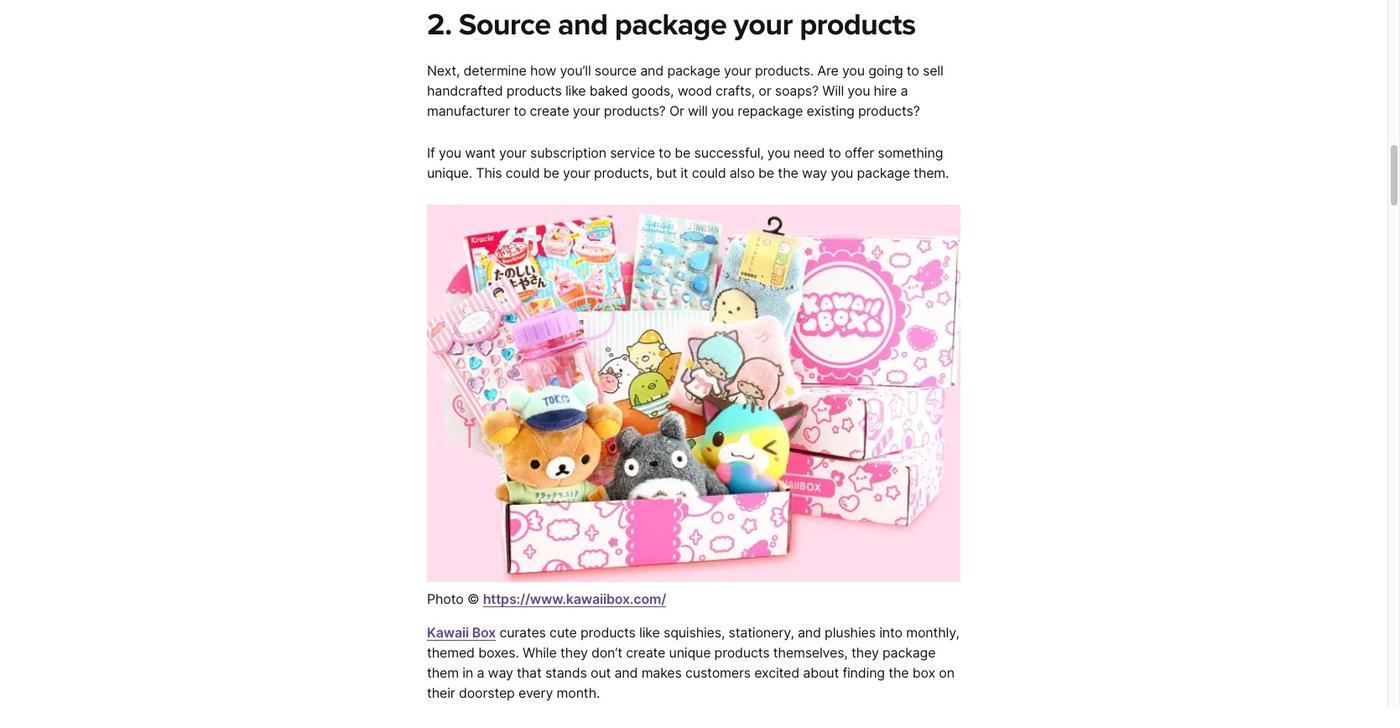 Task type: locate. For each thing, give the bounding box(es) containing it.
1 horizontal spatial way
[[802, 165, 827, 181]]

products down stationery,
[[715, 645, 770, 661]]

©
[[467, 591, 480, 608]]

determine
[[464, 62, 527, 79]]

package down the offer
[[857, 165, 910, 181]]

you
[[843, 62, 865, 79], [848, 82, 871, 99], [712, 103, 734, 119], [439, 144, 462, 161], [768, 144, 790, 161], [831, 165, 854, 181]]

products?
[[604, 103, 666, 119], [859, 103, 920, 119]]

doorstep
[[459, 685, 515, 702]]

1 horizontal spatial the
[[889, 665, 909, 682]]

like up makes
[[640, 624, 660, 641]]

1 horizontal spatial like
[[640, 624, 660, 641]]

crafts,
[[716, 82, 755, 99]]

and inside the next, determine how you'll source and package your products. are you going to sell handcrafted products like baked goods, wood crafts, or soaps? will you hire a manufacturer to create your products? or will you repackage existing products?
[[641, 62, 664, 79]]

they up finding
[[852, 645, 879, 661]]

subscription
[[530, 144, 607, 161]]

way down boxes.
[[488, 665, 513, 682]]

makes
[[642, 665, 682, 682]]

could
[[506, 165, 540, 181], [692, 165, 726, 181]]

1 horizontal spatial products?
[[859, 103, 920, 119]]

repackage
[[738, 103, 803, 119]]

you right 'will'
[[848, 82, 871, 99]]

the inside if you want your subscription service to be successful, you need to offer something unique. this could be your products, but it could also be the way you package them.
[[778, 165, 799, 181]]

service
[[610, 144, 655, 161]]

want
[[465, 144, 496, 161]]

box
[[913, 665, 936, 682]]

package inside curates cute products like squishies, stationery, and plushies into monthly, themed boxes. while they don't create unique products themselves, they package them in a way that stands out and makes customers excited about finding the box on their doorstep every month.
[[883, 645, 936, 661]]

products
[[800, 7, 916, 43], [507, 82, 562, 99], [581, 624, 636, 641], [715, 645, 770, 661]]

box
[[472, 624, 496, 641]]

way inside if you want your subscription service to be successful, you need to offer something unique. this could be your products, but it could also be the way you package them.
[[802, 165, 827, 181]]

0 horizontal spatial way
[[488, 665, 513, 682]]

but
[[657, 165, 677, 181]]

1 vertical spatial like
[[640, 624, 660, 641]]

0 horizontal spatial a
[[477, 665, 484, 682]]

be
[[675, 144, 691, 161], [544, 165, 560, 181], [759, 165, 775, 181]]

2 they from the left
[[852, 645, 879, 661]]

0 horizontal spatial could
[[506, 165, 540, 181]]

on
[[939, 665, 955, 682]]

out
[[591, 665, 611, 682]]

package inside the next, determine how you'll source and package your products. are you going to sell handcrafted products like baked goods, wood crafts, or soaps? will you hire a manufacturer to create your products? or will you repackage existing products?
[[668, 62, 721, 79]]

or
[[759, 82, 772, 99]]

your
[[734, 7, 793, 43], [724, 62, 752, 79], [573, 103, 601, 119], [499, 144, 527, 161], [563, 165, 591, 181]]

0 horizontal spatial they
[[561, 645, 588, 661]]

to left the offer
[[829, 144, 841, 161]]

package up box on the right of page
[[883, 645, 936, 661]]

hire
[[874, 82, 897, 99]]

they up the stands
[[561, 645, 588, 661]]

to up but
[[659, 144, 671, 161]]

package up the wood
[[668, 62, 721, 79]]

the inside curates cute products like squishies, stationery, and plushies into monthly, themed boxes. while they don't create unique products themselves, they package them in a way that stands out and makes customers excited about finding the box on their doorstep every month.
[[889, 665, 909, 682]]

2. source and package your products
[[427, 7, 916, 43]]

way
[[802, 165, 827, 181], [488, 665, 513, 682]]

the
[[778, 165, 799, 181], [889, 665, 909, 682]]

month.
[[557, 685, 600, 702]]

could right it
[[692, 165, 726, 181]]

0 vertical spatial like
[[566, 82, 586, 99]]

your down baked
[[573, 103, 601, 119]]

1 they from the left
[[561, 645, 588, 661]]

to
[[907, 62, 920, 79], [514, 103, 526, 119], [659, 144, 671, 161], [829, 144, 841, 161]]

like inside the next, determine how you'll source and package your products. are you going to sell handcrafted products like baked goods, wood crafts, or soaps? will you hire a manufacturer to create your products? or will you repackage existing products?
[[566, 82, 586, 99]]

a right hire
[[901, 82, 908, 99]]

you right "are" at top right
[[843, 62, 865, 79]]

and up goods,
[[641, 62, 664, 79]]

https://www.kawaiibox.com/ link
[[483, 591, 666, 608]]

the down need
[[778, 165, 799, 181]]

way down need
[[802, 165, 827, 181]]

you right if
[[439, 144, 462, 161]]

your up crafts,
[[724, 62, 752, 79]]

unique.
[[427, 165, 473, 181]]

create down how
[[530, 103, 569, 119]]

create up makes
[[626, 645, 666, 661]]

0 horizontal spatial the
[[778, 165, 799, 181]]

0 horizontal spatial like
[[566, 82, 586, 99]]

0 vertical spatial the
[[778, 165, 799, 181]]

next,
[[427, 62, 460, 79]]

need
[[794, 144, 825, 161]]

to down determine
[[514, 103, 526, 119]]

0 vertical spatial way
[[802, 165, 827, 181]]

this
[[476, 165, 502, 181]]

every
[[519, 685, 553, 702]]

0 vertical spatial create
[[530, 103, 569, 119]]

1 vertical spatial the
[[889, 665, 909, 682]]

package
[[615, 7, 727, 43], [668, 62, 721, 79], [857, 165, 910, 181], [883, 645, 936, 661]]

you'll
[[560, 62, 591, 79]]

also
[[730, 165, 755, 181]]

to left sell
[[907, 62, 920, 79]]

are
[[818, 62, 839, 79]]

be up it
[[675, 144, 691, 161]]

the left box on the right of page
[[889, 665, 909, 682]]

create
[[530, 103, 569, 119], [626, 645, 666, 661]]

1 vertical spatial way
[[488, 665, 513, 682]]

manufacturer
[[427, 103, 510, 119]]

kawaii
[[427, 624, 469, 641]]

a
[[901, 82, 908, 99], [477, 665, 484, 682]]

they
[[561, 645, 588, 661], [852, 645, 879, 661]]

1 horizontal spatial could
[[692, 165, 726, 181]]

be down subscription
[[544, 165, 560, 181]]

could right this
[[506, 165, 540, 181]]

0 vertical spatial a
[[901, 82, 908, 99]]

you down the offer
[[831, 165, 854, 181]]

be right also at the top right of the page
[[759, 165, 775, 181]]

and
[[558, 7, 608, 43], [641, 62, 664, 79], [798, 624, 821, 641], [615, 665, 638, 682]]

like inside curates cute products like squishies, stationery, and plushies into monthly, themed boxes. while they don't create unique products themselves, they package them in a way that stands out and makes customers excited about finding the box on their doorstep every month.
[[640, 624, 660, 641]]

way inside curates cute products like squishies, stationery, and plushies into monthly, themed boxes. while they don't create unique products themselves, they package them in a way that stands out and makes customers excited about finding the box on their doorstep every month.
[[488, 665, 513, 682]]

1 horizontal spatial create
[[626, 645, 666, 661]]

existing
[[807, 103, 855, 119]]

1 vertical spatial a
[[477, 665, 484, 682]]

0 horizontal spatial products?
[[604, 103, 666, 119]]

and right out
[[615, 665, 638, 682]]

a right in
[[477, 665, 484, 682]]

while
[[523, 645, 557, 661]]

will
[[688, 103, 708, 119]]

products? down goods,
[[604, 103, 666, 119]]

you left need
[[768, 144, 790, 161]]

and up the themselves,
[[798, 624, 821, 641]]

0 horizontal spatial create
[[530, 103, 569, 119]]

like down you'll
[[566, 82, 586, 99]]

like
[[566, 82, 586, 99], [640, 624, 660, 641]]

your down subscription
[[563, 165, 591, 181]]

goods,
[[632, 82, 674, 99]]

products down how
[[507, 82, 562, 99]]

products? down hire
[[859, 103, 920, 119]]

1 could from the left
[[506, 165, 540, 181]]

their
[[427, 685, 455, 702]]

1 horizontal spatial they
[[852, 645, 879, 661]]

cute
[[550, 624, 577, 641]]

1 vertical spatial create
[[626, 645, 666, 661]]

1 horizontal spatial a
[[901, 82, 908, 99]]



Task type: describe. For each thing, give the bounding box(es) containing it.
will
[[823, 82, 844, 99]]

customers
[[686, 665, 751, 682]]

if you want your subscription service to be successful, you need to offer something unique. this could be your products, but it could also be the way you package them.
[[427, 144, 953, 181]]

create inside curates cute products like squishies, stationery, and plushies into monthly, themed boxes. while they don't create unique products themselves, they package them in a way that stands out and makes customers excited about finding the box on their doorstep every month.
[[626, 645, 666, 661]]

it
[[681, 165, 689, 181]]

finding
[[843, 665, 885, 682]]

about
[[803, 665, 839, 682]]

photo © https://www.kawaiibox.com/
[[427, 591, 666, 608]]

and up you'll
[[558, 7, 608, 43]]

sell
[[923, 62, 944, 79]]

products up going
[[800, 7, 916, 43]]

kawaii box
[[427, 624, 496, 641]]

your up this
[[499, 144, 527, 161]]

plushies
[[825, 624, 876, 641]]

squishies,
[[664, 624, 725, 641]]

kawaii box link
[[427, 624, 496, 641]]

themselves,
[[774, 645, 848, 661]]

stands
[[545, 665, 587, 682]]

your up products.
[[734, 7, 793, 43]]

if
[[427, 144, 435, 161]]

you down crafts,
[[712, 103, 734, 119]]

create inside the next, determine how you'll source and package your products. are you going to sell handcrafted products like baked goods, wood crafts, or soaps? will you hire a manufacturer to create your products? or will you repackage existing products?
[[530, 103, 569, 119]]

0 horizontal spatial be
[[544, 165, 560, 181]]

2 could from the left
[[692, 165, 726, 181]]

a inside the next, determine how you'll source and package your products. are you going to sell handcrafted products like baked goods, wood crafts, or soaps? will you hire a manufacturer to create your products? or will you repackage existing products?
[[901, 82, 908, 99]]

1 products? from the left
[[604, 103, 666, 119]]

2.
[[427, 7, 452, 43]]

source
[[459, 7, 551, 43]]

products up don't
[[581, 624, 636, 641]]

a inside curates cute products like squishies, stationery, and plushies into monthly, themed boxes. while they don't create unique products themselves, they package them in a way that stands out and makes customers excited about finding the box on their doorstep every month.
[[477, 665, 484, 682]]

going
[[869, 62, 903, 79]]

successful,
[[695, 144, 764, 161]]

products inside the next, determine how you'll source and package your products. are you going to sell handcrafted products like baked goods, wood crafts, or soaps? will you hire a manufacturer to create your products? or will you repackage existing products?
[[507, 82, 562, 99]]

baked
[[590, 82, 628, 99]]

package inside if you want your subscription service to be successful, you need to offer something unique. this could be your products, but it could also be the way you package them.
[[857, 165, 910, 181]]

kawaii subscription box with plushies and stickers image
[[427, 205, 961, 582]]

themed
[[427, 645, 475, 661]]

handcrafted
[[427, 82, 503, 99]]

in
[[463, 665, 473, 682]]

2 horizontal spatial be
[[759, 165, 775, 181]]

photo
[[427, 591, 464, 608]]

don't
[[592, 645, 623, 661]]

monthly,
[[907, 624, 960, 641]]

products.
[[755, 62, 814, 79]]

that
[[517, 665, 542, 682]]

something
[[878, 144, 944, 161]]

excited
[[755, 665, 800, 682]]

https://www.kawaiibox.com/
[[483, 591, 666, 608]]

next, determine how you'll source and package your products. are you going to sell handcrafted products like baked goods, wood crafts, or soaps? will you hire a manufacturer to create your products? or will you repackage existing products?
[[427, 62, 944, 119]]

boxes.
[[479, 645, 519, 661]]

source
[[595, 62, 637, 79]]

stationery,
[[729, 624, 795, 641]]

1 horizontal spatial be
[[675, 144, 691, 161]]

2 products? from the left
[[859, 103, 920, 119]]

wood
[[678, 82, 712, 99]]

curates cute products like squishies, stationery, and plushies into monthly, themed boxes. while they don't create unique products themselves, they package them in a way that stands out and makes customers excited about finding the box on their doorstep every month.
[[427, 624, 960, 702]]

soaps?
[[775, 82, 819, 99]]

them
[[427, 665, 459, 682]]

them.
[[914, 165, 949, 181]]

products,
[[594, 165, 653, 181]]

into
[[880, 624, 903, 641]]

unique
[[669, 645, 711, 661]]

curates
[[500, 624, 546, 641]]

or
[[670, 103, 685, 119]]

how
[[530, 62, 557, 79]]

package up the next, determine how you'll source and package your products. are you going to sell handcrafted products like baked goods, wood crafts, or soaps? will you hire a manufacturer to create your products? or will you repackage existing products?
[[615, 7, 727, 43]]

offer
[[845, 144, 875, 161]]



Task type: vqa. For each thing, say whether or not it's contained in the screenshot.
could
yes



